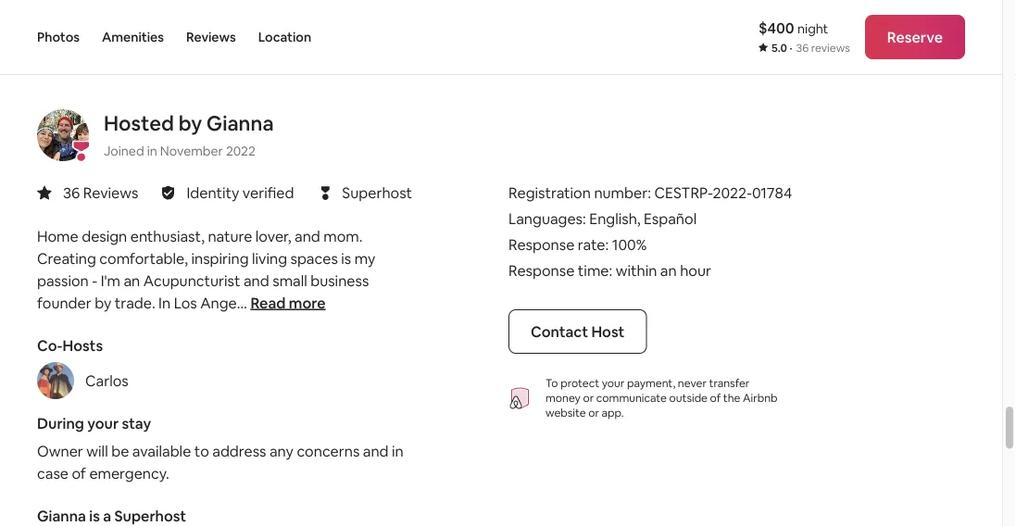 Task type: describe. For each thing, give the bounding box(es) containing it.
spaces
[[290, 249, 338, 268]]

identity verified
[[187, 183, 294, 202]]

joined
[[104, 143, 144, 160]]

read more
[[250, 294, 326, 313]]

airbnb
[[743, 391, 778, 406]]

by inside 'hosted by gianna joined in november 2022'
[[178, 110, 202, 137]]

: up rate
[[583, 209, 586, 228]]

during
[[37, 414, 84, 433]]

registration number : cestrp-2022-01784 languages : english, español response rate : 100% response time : within an hour
[[509, 183, 792, 280]]

concerns
[[297, 442, 360, 461]]

website
[[546, 406, 586, 421]]

the
[[723, 391, 741, 406]]

to
[[194, 442, 209, 461]]

your inside to protect your payment, never transfer money or communicate outside of the airbnb website or app.
[[602, 377, 625, 391]]

to
[[546, 377, 558, 391]]

reviews
[[811, 41, 850, 55]]

founder
[[37, 294, 91, 313]]

0 vertical spatial superhost
[[342, 184, 412, 203]]

is inside home design enthusiast, nature lover, and mom. creating comfortable, inspiring living spaces is my passion - i'm an acupuncturist and small business founder by trade.  in los ange…
[[341, 249, 351, 268]]

november
[[160, 143, 223, 160]]

registration
[[509, 183, 591, 202]]

english,
[[589, 209, 641, 228]]

passion
[[37, 271, 89, 290]]

acupuncturist
[[143, 271, 240, 290]]

$400
[[759, 18, 794, 37]]

0 horizontal spatial superhost
[[114, 507, 186, 526]]

nature
[[208, 227, 252, 246]]

location
[[258, 29, 311, 45]]

gianna inside 'hosted by gianna joined in november 2022'
[[206, 110, 274, 137]]

business
[[311, 271, 369, 290]]

payment,
[[627, 377, 675, 391]]

location button
[[258, 0, 311, 74]]

available
[[132, 442, 191, 461]]

ange…
[[200, 294, 247, 313]]

0 horizontal spatial is
[[89, 507, 100, 526]]

: left 100%
[[605, 235, 609, 254]]

living
[[252, 249, 287, 268]]

trade.
[[115, 294, 155, 313]]

read more button
[[250, 292, 326, 314]]

mom.
[[324, 227, 363, 246]]

1 vertical spatial gianna
[[37, 507, 86, 526]]

2022
[[226, 143, 256, 160]]

rate
[[578, 235, 605, 254]]

󰀃
[[321, 182, 330, 204]]

be
[[111, 442, 129, 461]]

·
[[790, 41, 792, 55]]

outside
[[669, 391, 708, 406]]

any
[[270, 442, 294, 461]]

inspiring
[[191, 249, 249, 268]]

español
[[644, 209, 697, 228]]

$400 night
[[759, 18, 828, 37]]

amenities
[[102, 29, 164, 45]]

co-hosts
[[37, 336, 103, 355]]

of inside during your stay owner will be available to address any concerns and in case of emergency.
[[72, 464, 86, 483]]

carlos
[[85, 371, 129, 390]]

protect
[[561, 377, 599, 391]]

during your stay owner will be available to address any concerns and in case of emergency.
[[37, 414, 404, 483]]

identity
[[187, 183, 239, 202]]

hosted by gianna joined in november 2022
[[104, 110, 274, 160]]

contact
[[531, 322, 588, 341]]

within
[[616, 261, 657, 280]]

or down protect
[[583, 391, 594, 406]]

contact host link
[[509, 310, 647, 354]]

reviews button
[[186, 0, 236, 74]]

in
[[159, 294, 171, 313]]

in inside during your stay owner will be available to address any concerns and in case of emergency.
[[392, 442, 404, 461]]

case
[[37, 464, 68, 483]]

2 response from the top
[[509, 261, 575, 280]]

design
[[82, 227, 127, 246]]

reserve button
[[865, 15, 965, 59]]

read
[[250, 294, 286, 313]]

photos button
[[37, 0, 80, 74]]

36 reviews
[[63, 183, 138, 202]]

enthusiast,
[[130, 227, 205, 246]]

will
[[86, 442, 108, 461]]



Task type: vqa. For each thing, say whether or not it's contained in the screenshot.
Owner
yes



Task type: locate. For each thing, give the bounding box(es) containing it.
creating
[[37, 249, 96, 268]]

never
[[678, 377, 707, 391]]

in right joined
[[147, 143, 157, 160]]

your up the 'communicate'
[[602, 377, 625, 391]]

verified
[[243, 183, 294, 202]]

co-
[[37, 336, 63, 355]]

1 horizontal spatial is
[[341, 249, 351, 268]]

in inside 'hosted by gianna joined in november 2022'
[[147, 143, 157, 160]]

hosts
[[63, 336, 103, 355]]

an inside registration number : cestrp-2022-01784 languages : english, español response rate : 100% response time : within an hour
[[660, 261, 677, 280]]

is
[[341, 249, 351, 268], [89, 507, 100, 526]]

address
[[212, 442, 266, 461]]

5.0
[[772, 41, 787, 55]]

0 vertical spatial in
[[147, 143, 157, 160]]

hosted
[[104, 110, 174, 137]]

languages
[[509, 209, 583, 228]]

money
[[546, 391, 581, 406]]

of inside to protect your payment, never transfer money or communicate outside of the airbnb website or app.
[[710, 391, 721, 406]]

gianna down case
[[37, 507, 86, 526]]

my
[[355, 249, 375, 268]]

an left hour
[[660, 261, 677, 280]]

36
[[796, 41, 809, 55], [63, 183, 80, 202]]

or
[[583, 391, 594, 406], [588, 406, 599, 421]]

2 horizontal spatial and
[[363, 442, 389, 461]]

comfortable,
[[99, 249, 188, 268]]

1 vertical spatial in
[[392, 442, 404, 461]]

0 vertical spatial by
[[178, 110, 202, 137]]

0 vertical spatial and
[[295, 227, 320, 246]]

emergency.
[[89, 464, 169, 483]]

1 horizontal spatial by
[[178, 110, 202, 137]]

time
[[578, 261, 609, 280]]

your
[[602, 377, 625, 391], [87, 414, 119, 433]]

0 horizontal spatial reviews
[[83, 183, 138, 202]]

hour
[[680, 261, 711, 280]]

to protect your payment, never transfer money or communicate outside of the airbnb website or app.
[[546, 377, 778, 421]]

1 horizontal spatial 36
[[796, 41, 809, 55]]

0 vertical spatial reviews
[[186, 29, 236, 45]]

amenities button
[[102, 0, 164, 74]]

los
[[174, 294, 197, 313]]

or left app.
[[588, 406, 599, 421]]

0 vertical spatial gianna
[[206, 110, 274, 137]]

small
[[273, 271, 307, 290]]

and
[[295, 227, 320, 246], [244, 271, 269, 290], [363, 442, 389, 461]]

36 right ·
[[796, 41, 809, 55]]

1 response from the top
[[509, 235, 575, 254]]

and up read
[[244, 271, 269, 290]]

reviews left the location
[[186, 29, 236, 45]]

0 horizontal spatial and
[[244, 271, 269, 290]]

:
[[648, 183, 651, 202], [583, 209, 586, 228], [605, 235, 609, 254], [609, 261, 613, 280]]

1 vertical spatial response
[[509, 261, 575, 280]]

reviews down joined
[[83, 183, 138, 202]]

gianna is a superhost. learn more about gianna. image
[[37, 110, 89, 162], [37, 110, 89, 162]]

and inside during your stay owner will be available to address any concerns and in case of emergency.
[[363, 442, 389, 461]]

by up november
[[178, 110, 202, 137]]

by
[[178, 110, 202, 137], [95, 294, 111, 313]]

1 vertical spatial of
[[72, 464, 86, 483]]

1 horizontal spatial in
[[392, 442, 404, 461]]

1 vertical spatial is
[[89, 507, 100, 526]]

night
[[798, 20, 828, 37]]

1 horizontal spatial gianna
[[206, 110, 274, 137]]

more
[[289, 294, 326, 313]]

reviews
[[186, 29, 236, 45], [83, 183, 138, 202]]

0 horizontal spatial 36
[[63, 183, 80, 202]]

in
[[147, 143, 157, 160], [392, 442, 404, 461]]

gianna is a superhost
[[37, 507, 186, 526]]

1 vertical spatial reviews
[[83, 183, 138, 202]]

an
[[660, 261, 677, 280], [124, 271, 140, 290]]

1 horizontal spatial of
[[710, 391, 721, 406]]

home design enthusiast, nature lover, and mom. creating comfortable, inspiring living spaces is my passion - i'm an acupuncturist and small business founder by trade.  in los ange…
[[37, 227, 375, 313]]

1 horizontal spatial your
[[602, 377, 625, 391]]

0 horizontal spatial gianna
[[37, 507, 86, 526]]

2 vertical spatial and
[[363, 442, 389, 461]]

host
[[591, 322, 625, 341]]

0 vertical spatial 36
[[796, 41, 809, 55]]

2022-
[[713, 183, 752, 202]]

home
[[37, 227, 78, 246]]

response
[[509, 235, 575, 254], [509, 261, 575, 280]]

1 horizontal spatial reviews
[[186, 29, 236, 45]]

5.0 · 36 reviews
[[772, 41, 850, 55]]

0 horizontal spatial in
[[147, 143, 157, 160]]

your up will
[[87, 414, 119, 433]]

1 vertical spatial superhost
[[114, 507, 186, 526]]

is left 'my'
[[341, 249, 351, 268]]

1 horizontal spatial and
[[295, 227, 320, 246]]

gianna up 2022
[[206, 110, 274, 137]]

: left within
[[609, 261, 613, 280]]

learn more about the host, carlos. image
[[37, 363, 74, 400], [37, 363, 74, 400]]

: up español at top right
[[648, 183, 651, 202]]

owner
[[37, 442, 83, 461]]

contact host
[[531, 322, 625, 341]]

an right i'm
[[124, 271, 140, 290]]

photos
[[37, 29, 80, 45]]

and up the spaces
[[295, 227, 320, 246]]

i'm
[[101, 271, 120, 290]]

response down languages
[[509, 235, 575, 254]]

and right concerns
[[363, 442, 389, 461]]

of left the at the right of the page
[[710, 391, 721, 406]]

0 horizontal spatial your
[[87, 414, 119, 433]]

01784
[[752, 183, 792, 202]]

0 horizontal spatial an
[[124, 271, 140, 290]]

0 horizontal spatial of
[[72, 464, 86, 483]]

superhost right a on the bottom
[[114, 507, 186, 526]]

0 vertical spatial of
[[710, 391, 721, 406]]

0 vertical spatial your
[[602, 377, 625, 391]]

is left a on the bottom
[[89, 507, 100, 526]]

0 vertical spatial response
[[509, 235, 575, 254]]

app.
[[602, 406, 624, 421]]

of
[[710, 391, 721, 406], [72, 464, 86, 483]]

of right case
[[72, 464, 86, 483]]

number
[[594, 183, 648, 202]]

1 vertical spatial and
[[244, 271, 269, 290]]

your inside during your stay owner will be available to address any concerns and in case of emergency.
[[87, 414, 119, 433]]

communicate
[[596, 391, 667, 406]]

in right concerns
[[392, 442, 404, 461]]

1 vertical spatial your
[[87, 414, 119, 433]]

reserve
[[887, 27, 943, 46]]

-
[[92, 271, 97, 290]]

1 horizontal spatial superhost
[[342, 184, 412, 203]]

1 vertical spatial by
[[95, 294, 111, 313]]

by inside home design enthusiast, nature lover, and mom. creating comfortable, inspiring living spaces is my passion - i'm an acupuncturist and small business founder by trade.  in los ange…
[[95, 294, 111, 313]]

stay
[[122, 414, 151, 433]]

by down i'm
[[95, 294, 111, 313]]

36 up home
[[63, 183, 80, 202]]

transfer
[[709, 377, 750, 391]]

lover,
[[256, 227, 291, 246]]

superhost right "󰀃"
[[342, 184, 412, 203]]

1 horizontal spatial an
[[660, 261, 677, 280]]

cestrp-
[[654, 183, 713, 202]]

a
[[103, 507, 111, 526]]

0 horizontal spatial by
[[95, 294, 111, 313]]

1 vertical spatial 36
[[63, 183, 80, 202]]

superhost
[[342, 184, 412, 203], [114, 507, 186, 526]]

0 vertical spatial is
[[341, 249, 351, 268]]

response left time on the right of the page
[[509, 261, 575, 280]]

an inside home design enthusiast, nature lover, and mom. creating comfortable, inspiring living spaces is my passion - i'm an acupuncturist and small business founder by trade.  in los ange…
[[124, 271, 140, 290]]

100%
[[612, 235, 647, 254]]



